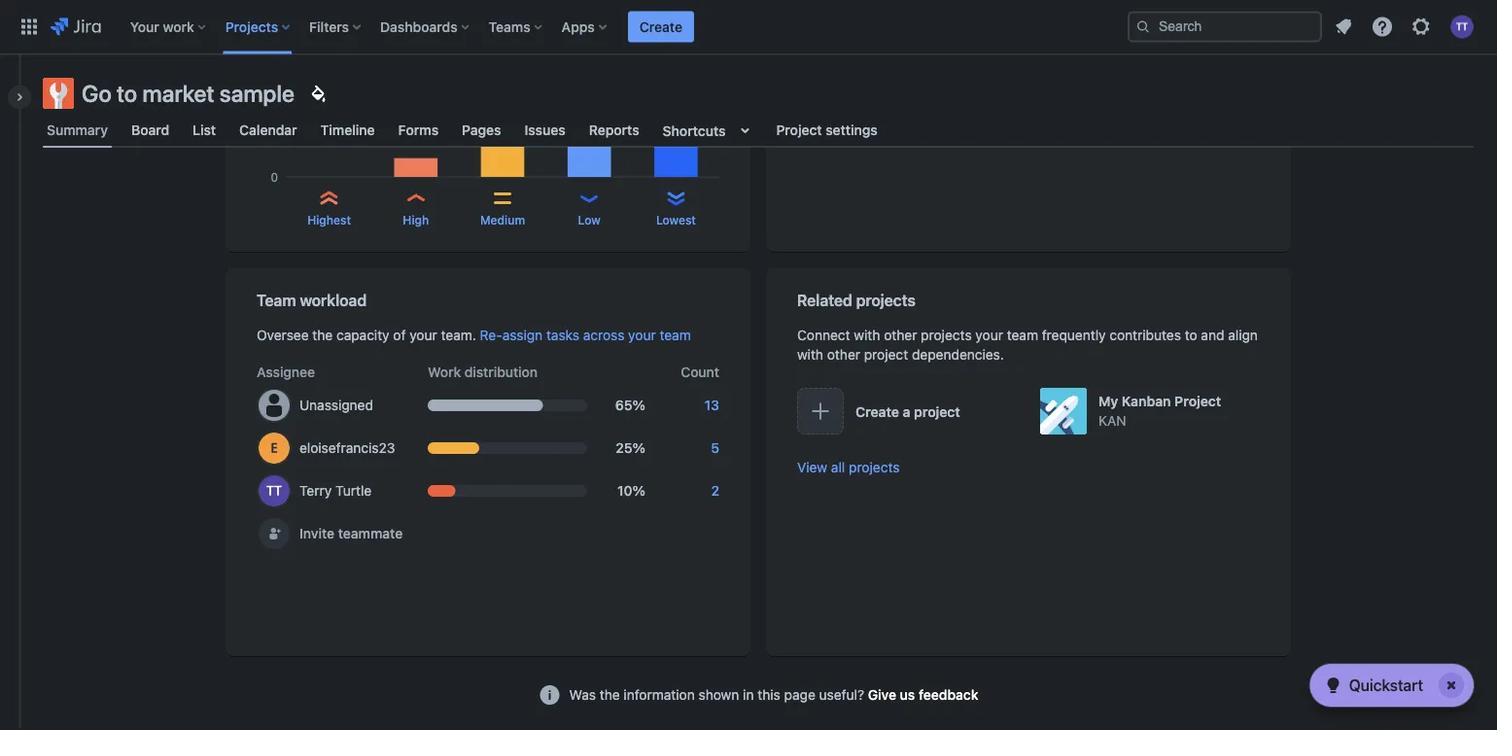 Task type: vqa. For each thing, say whether or not it's contained in the screenshot.
VIEW
yes



Task type: describe. For each thing, give the bounding box(es) containing it.
quickstart
[[1350, 676, 1424, 695]]

your work
[[130, 18, 194, 35]]

create for create
[[640, 18, 683, 35]]

us
[[900, 687, 916, 703]]

your work button
[[124, 11, 214, 42]]

your
[[130, 18, 159, 35]]

1 vertical spatial other
[[827, 347, 861, 363]]

your for connect
[[976, 327, 1004, 343]]

% for 25
[[633, 440, 646, 456]]

teams
[[489, 18, 531, 35]]

in
[[743, 687, 754, 703]]

high
[[403, 213, 429, 227]]

of
[[393, 327, 406, 343]]

dashboards button
[[375, 11, 477, 42]]

% for 10
[[633, 483, 646, 499]]

shown
[[699, 687, 740, 703]]

projects inside view all projects link
[[849, 460, 900, 476]]

0 horizontal spatial with
[[798, 347, 824, 363]]

sample
[[220, 80, 295, 107]]

market
[[142, 80, 214, 107]]

invite
[[300, 526, 335, 542]]

13
[[705, 397, 720, 413]]

help image
[[1371, 15, 1395, 38]]

dependencies.
[[912, 347, 1005, 363]]

related projects
[[798, 291, 916, 310]]

calendar
[[239, 122, 297, 138]]

search image
[[1136, 19, 1152, 35]]

a
[[903, 403, 911, 419]]

turtle
[[336, 483, 372, 499]]

board link
[[127, 113, 173, 148]]

project inside connect with other projects your team frequently contributes to and align with other project dependencies.
[[864, 347, 909, 363]]

and
[[1202, 327, 1225, 343]]

work distribution
[[428, 364, 538, 380]]

terry turtle image
[[259, 476, 290, 507]]

reports
[[589, 122, 640, 138]]

projects button
[[220, 11, 298, 42]]

5 link
[[711, 440, 720, 456]]

list link
[[189, 113, 220, 148]]

was the information shown in this page useful? give us feedback
[[569, 687, 979, 703]]

related
[[798, 291, 853, 310]]

shortcuts button
[[659, 113, 761, 148]]

notifications image
[[1332, 15, 1356, 38]]

invite teammate button
[[247, 518, 415, 550]]

highest
[[307, 213, 351, 227]]

settings
[[826, 122, 878, 138]]

frequently
[[1042, 327, 1106, 343]]

2 your from the left
[[628, 327, 656, 343]]

check image
[[1322, 674, 1346, 697]]

give
[[868, 687, 897, 703]]

useful?
[[819, 687, 865, 703]]

65 %
[[616, 397, 646, 413]]

re-
[[480, 327, 503, 343]]

kanban
[[1122, 393, 1172, 409]]

lowest image
[[665, 187, 688, 210]]

unassigned image
[[259, 390, 290, 421]]

dashboards
[[380, 18, 458, 35]]

connect with other projects your team frequently contributes to and align with other project dependencies.
[[798, 327, 1258, 363]]

count
[[681, 364, 720, 380]]

lowest link
[[656, 212, 696, 229]]

10 %
[[618, 483, 646, 499]]

oversee the capacity of your team. re-assign tasks across your team
[[257, 327, 691, 343]]

teammate
[[338, 526, 403, 542]]

shortcuts
[[663, 122, 726, 138]]

apps button
[[556, 11, 614, 42]]

projects inside connect with other projects your team frequently contributes to and align with other project dependencies.
[[921, 327, 972, 343]]

eloisefrancis23
[[300, 440, 395, 456]]

set background color image
[[306, 82, 330, 105]]

project settings link
[[773, 113, 882, 148]]

Search field
[[1128, 11, 1323, 42]]

information
[[624, 687, 695, 703]]

1 horizontal spatial other
[[884, 327, 918, 343]]

lowest
[[656, 213, 696, 227]]

dismiss quickstart image
[[1436, 670, 1468, 701]]

unassigned
[[300, 397, 373, 413]]

settings image
[[1410, 15, 1434, 38]]

projects
[[225, 18, 278, 35]]

apps
[[562, 18, 595, 35]]

view all projects
[[798, 460, 900, 476]]

low image
[[578, 187, 601, 210]]

sidebar navigation image
[[0, 78, 43, 117]]

list
[[193, 122, 216, 138]]

timeline link
[[317, 113, 379, 148]]

view all projects link
[[798, 458, 900, 478]]

0 vertical spatial to
[[117, 80, 137, 107]]



Task type: locate. For each thing, give the bounding box(es) containing it.
team up count
[[660, 327, 691, 343]]

create for create a project
[[856, 403, 900, 419]]

13 link
[[705, 397, 720, 413]]

banner
[[0, 0, 1498, 54]]

forms link
[[394, 113, 443, 148]]

0 vertical spatial the
[[313, 327, 333, 343]]

create a project button
[[790, 380, 1025, 443]]

to left and
[[1185, 327, 1198, 343]]

1 % from the top
[[633, 397, 646, 413]]

distribution
[[465, 364, 538, 380]]

team left frequently
[[1007, 327, 1039, 343]]

all
[[831, 460, 845, 476]]

workload
[[300, 291, 367, 310]]

team workload
[[257, 291, 367, 310]]

0 vertical spatial create
[[640, 18, 683, 35]]

issues
[[525, 122, 566, 138]]

0 horizontal spatial your
[[410, 327, 437, 343]]

team.
[[441, 327, 476, 343]]

work
[[163, 18, 194, 35]]

project right kanban
[[1175, 393, 1222, 409]]

2 % from the top
[[633, 440, 646, 456]]

1 team from the left
[[660, 327, 691, 343]]

project up a
[[864, 347, 909, 363]]

2 vertical spatial projects
[[849, 460, 900, 476]]

% up 25 %
[[633, 397, 646, 413]]

2
[[711, 483, 720, 499]]

high link
[[403, 212, 429, 229]]

1 horizontal spatial with
[[854, 327, 881, 343]]

0 horizontal spatial the
[[313, 327, 333, 343]]

1 vertical spatial project
[[1175, 393, 1222, 409]]

your inside connect with other projects your team frequently contributes to and align with other project dependencies.
[[976, 327, 1004, 343]]

3 your from the left
[[976, 327, 1004, 343]]

tasks
[[547, 327, 580, 343]]

medium
[[480, 213, 525, 227]]

terry
[[300, 483, 332, 499]]

invite teammate
[[300, 526, 403, 542]]

0 vertical spatial projects
[[856, 291, 916, 310]]

project inside 'project settings' link
[[777, 122, 822, 138]]

primary element
[[12, 0, 1128, 54]]

view
[[798, 460, 828, 476]]

0 horizontal spatial other
[[827, 347, 861, 363]]

0 horizontal spatial team
[[660, 327, 691, 343]]

project inside "button"
[[914, 403, 961, 419]]

0 vertical spatial project
[[777, 122, 822, 138]]

2 link
[[711, 483, 720, 499]]

medium image
[[491, 187, 514, 210]]

your right of
[[410, 327, 437, 343]]

team
[[257, 291, 296, 310]]

2 team from the left
[[1007, 327, 1039, 343]]

medium link
[[480, 212, 525, 229]]

summary
[[47, 122, 108, 138]]

projects
[[856, 291, 916, 310], [921, 327, 972, 343], [849, 460, 900, 476]]

tab list
[[31, 113, 1486, 148]]

filters
[[309, 18, 349, 35]]

0 vertical spatial other
[[884, 327, 918, 343]]

1 vertical spatial the
[[600, 687, 620, 703]]

1 vertical spatial create
[[856, 403, 900, 419]]

0 horizontal spatial project
[[777, 122, 822, 138]]

the down workload in the left top of the page
[[313, 327, 333, 343]]

kan
[[1099, 413, 1127, 429]]

this
[[758, 687, 781, 703]]

oversee
[[257, 327, 309, 343]]

calendar link
[[235, 113, 301, 148]]

appswitcher icon image
[[18, 15, 41, 38]]

0 vertical spatial with
[[854, 327, 881, 343]]

%
[[633, 397, 646, 413], [633, 440, 646, 456], [633, 483, 646, 499]]

1 horizontal spatial your
[[628, 327, 656, 343]]

re-assign tasks across your team link
[[480, 327, 691, 343]]

% up 10 % at the left bottom of the page
[[633, 440, 646, 456]]

create inside button
[[640, 18, 683, 35]]

teams button
[[483, 11, 550, 42]]

project inside my kanban project kan
[[1175, 393, 1222, 409]]

1 horizontal spatial team
[[1007, 327, 1039, 343]]

page
[[784, 687, 816, 703]]

1 vertical spatial projects
[[921, 327, 972, 343]]

highest link
[[307, 212, 351, 229]]

tab list containing summary
[[31, 113, 1486, 148]]

jira image
[[51, 15, 101, 38], [51, 15, 101, 38]]

10
[[618, 483, 633, 499]]

high image
[[404, 187, 428, 210]]

3 % from the top
[[633, 483, 646, 499]]

to inside connect with other projects your team frequently contributes to and align with other project dependencies.
[[1185, 327, 1198, 343]]

1 horizontal spatial create
[[856, 403, 900, 419]]

forms
[[398, 122, 439, 138]]

the
[[313, 327, 333, 343], [600, 687, 620, 703]]

with down connect
[[798, 347, 824, 363]]

terry turtle
[[300, 483, 372, 499]]

the for oversee
[[313, 327, 333, 343]]

connect
[[798, 327, 851, 343]]

team inside connect with other projects your team frequently contributes to and align with other project dependencies.
[[1007, 327, 1039, 343]]

low
[[578, 213, 601, 227]]

0 horizontal spatial project
[[864, 347, 909, 363]]

was
[[569, 687, 596, 703]]

project settings
[[777, 122, 878, 138]]

your up "dependencies."
[[976, 327, 1004, 343]]

% down 25 %
[[633, 483, 646, 499]]

projects right related
[[856, 291, 916, 310]]

the for was
[[600, 687, 620, 703]]

65
[[616, 397, 633, 413]]

0 vertical spatial project
[[864, 347, 909, 363]]

team
[[660, 327, 691, 343], [1007, 327, 1039, 343]]

1 horizontal spatial project
[[1175, 393, 1222, 409]]

1 your from the left
[[410, 327, 437, 343]]

filters button
[[304, 11, 369, 42]]

other
[[884, 327, 918, 343], [827, 347, 861, 363]]

25
[[616, 440, 633, 456]]

feedback
[[919, 687, 979, 703]]

assign
[[503, 327, 543, 343]]

1 horizontal spatial to
[[1185, 327, 1198, 343]]

with down related projects
[[854, 327, 881, 343]]

low link
[[578, 212, 601, 229]]

1 horizontal spatial project
[[914, 403, 961, 419]]

banner containing your work
[[0, 0, 1498, 54]]

create left a
[[856, 403, 900, 419]]

1 vertical spatial project
[[914, 403, 961, 419]]

create button
[[628, 11, 694, 42]]

0 horizontal spatial to
[[117, 80, 137, 107]]

go
[[82, 80, 112, 107]]

give us feedback button
[[868, 684, 979, 707]]

% for 65
[[633, 397, 646, 413]]

issues link
[[521, 113, 570, 148]]

project left settings
[[777, 122, 822, 138]]

assignee
[[257, 364, 315, 380]]

create right apps dropdown button
[[640, 18, 683, 35]]

timeline
[[321, 122, 375, 138]]

the right was
[[600, 687, 620, 703]]

your right across
[[628, 327, 656, 343]]

projects up "dependencies."
[[921, 327, 972, 343]]

project
[[864, 347, 909, 363], [914, 403, 961, 419]]

project
[[777, 122, 822, 138], [1175, 393, 1222, 409]]

projects right all
[[849, 460, 900, 476]]

highest image
[[318, 187, 341, 210]]

5
[[711, 440, 720, 456]]

25 %
[[616, 440, 646, 456]]

1 vertical spatial to
[[1185, 327, 1198, 343]]

to right go
[[117, 80, 137, 107]]

quickstart button
[[1311, 664, 1474, 707]]

align
[[1229, 327, 1258, 343]]

pages link
[[458, 113, 505, 148]]

1 horizontal spatial the
[[600, 687, 620, 703]]

your for oversee
[[410, 327, 437, 343]]

reports link
[[585, 113, 644, 148]]

other down connect
[[827, 347, 861, 363]]

pages
[[462, 122, 501, 138]]

eloisefrancis23 image
[[259, 433, 290, 464]]

0 vertical spatial %
[[633, 397, 646, 413]]

project right a
[[914, 403, 961, 419]]

other down related projects
[[884, 327, 918, 343]]

0 horizontal spatial create
[[640, 18, 683, 35]]

my
[[1099, 393, 1119, 409]]

to
[[117, 80, 137, 107], [1185, 327, 1198, 343]]

2 vertical spatial %
[[633, 483, 646, 499]]

create inside "button"
[[856, 403, 900, 419]]

1 vertical spatial %
[[633, 440, 646, 456]]

2 horizontal spatial your
[[976, 327, 1004, 343]]

your profile and settings image
[[1451, 15, 1474, 38]]

contributes
[[1110, 327, 1182, 343]]

1 vertical spatial with
[[798, 347, 824, 363]]



